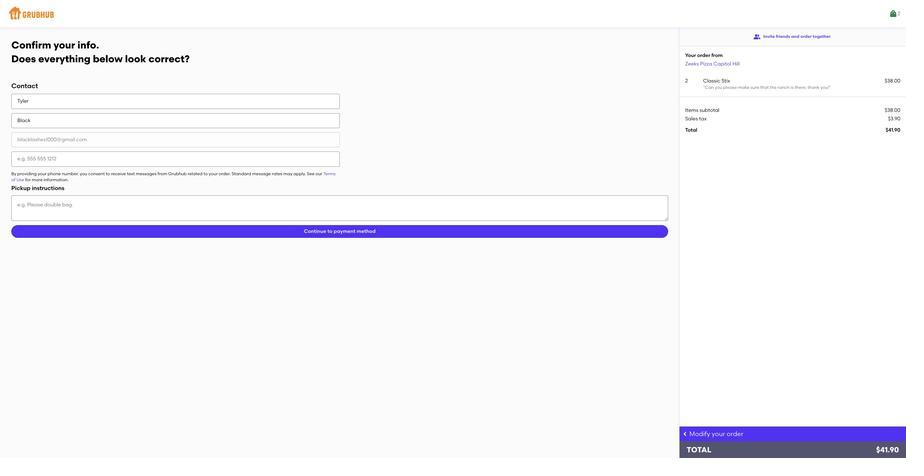 Task type: describe. For each thing, give the bounding box(es) containing it.
subtotal
[[700, 107, 720, 113]]

pickup instructions
[[11, 185, 64, 192]]

see
[[307, 171, 315, 176]]

phone
[[48, 171, 61, 176]]

confirm your info. does everything below look correct?
[[11, 39, 190, 65]]

method
[[357, 228, 376, 234]]

terms
[[323, 171, 336, 176]]

1 vertical spatial total
[[687, 445, 712, 454]]

your up for more information.
[[38, 171, 47, 176]]

from inside your order from zeeks pizza capitol hill
[[712, 52, 723, 58]]

modify your order
[[690, 430, 744, 438]]

Phone telephone field
[[11, 152, 340, 167]]

$38.00 for $38.00
[[885, 107, 901, 113]]

0 horizontal spatial to
[[106, 171, 110, 176]]

number,
[[62, 171, 79, 176]]

stix
[[722, 78, 730, 84]]

by
[[11, 171, 16, 176]]

continue
[[304, 228, 326, 234]]

2 inside 'button'
[[898, 11, 901, 17]]

by providing your phone number, you consent to receive text messages from grubhub related to your order. standard message rates may apply. see our
[[11, 171, 323, 176]]

related
[[188, 171, 203, 176]]

items
[[685, 107, 699, 113]]

1 vertical spatial $41.90
[[877, 445, 899, 454]]

our
[[316, 171, 322, 176]]

confirm
[[11, 39, 51, 51]]

1 horizontal spatial to
[[204, 171, 208, 176]]

0 horizontal spatial from
[[158, 171, 167, 176]]

to inside button
[[328, 228, 333, 234]]

2 " from the left
[[829, 85, 831, 90]]

invite friends and order together button
[[754, 30, 831, 43]]

your right modify
[[712, 430, 725, 438]]

your left order. in the top left of the page
[[209, 171, 218, 176]]

pizza
[[700, 61, 713, 67]]

may
[[283, 171, 293, 176]]

$38.00 " can you please make sure that the ranch is there, thank you! "
[[703, 78, 901, 90]]

correct?
[[149, 53, 190, 65]]

make
[[738, 85, 750, 90]]

below
[[93, 53, 123, 65]]

messages
[[136, 171, 157, 176]]

invite
[[764, 34, 775, 39]]

look
[[125, 53, 146, 65]]

information.
[[44, 177, 69, 182]]

sales tax
[[685, 116, 707, 122]]

hill
[[733, 61, 740, 67]]

everything
[[38, 53, 91, 65]]

and
[[792, 34, 800, 39]]

order inside your order from zeeks pizza capitol hill
[[697, 52, 711, 58]]

$38.00 for $38.00 " can you please make sure that the ranch is there, thank you! "
[[885, 78, 901, 84]]

your order from zeeks pizza capitol hill
[[685, 52, 740, 67]]

use
[[16, 177, 24, 182]]

svg image
[[683, 431, 688, 437]]

you!
[[821, 85, 829, 90]]

info.
[[77, 39, 99, 51]]

terms of use link
[[11, 171, 336, 182]]

continue to payment method button
[[11, 225, 668, 238]]

people icon image
[[754, 33, 761, 40]]

grubhub
[[168, 171, 187, 176]]

tax
[[699, 116, 707, 122]]

for
[[25, 177, 31, 182]]

for more information.
[[24, 177, 69, 182]]

continue to payment method
[[304, 228, 376, 234]]

providing
[[17, 171, 37, 176]]



Task type: vqa. For each thing, say whether or not it's contained in the screenshot.
look
yes



Task type: locate. For each thing, give the bounding box(es) containing it.
Email email field
[[11, 132, 340, 147]]

that
[[761, 85, 769, 90]]

payment
[[334, 228, 356, 234]]

1 vertical spatial 2
[[685, 78, 688, 84]]

0 vertical spatial $38.00
[[885, 78, 901, 84]]

modify
[[690, 430, 711, 438]]

0 vertical spatial total
[[685, 127, 698, 133]]

can
[[705, 85, 714, 90]]

classic stix
[[703, 78, 730, 84]]

classic
[[703, 78, 721, 84]]

1 horizontal spatial from
[[712, 52, 723, 58]]

contact
[[11, 82, 38, 90]]

1 " from the left
[[703, 85, 705, 90]]

main navigation navigation
[[0, 0, 906, 28]]

total down sales
[[685, 127, 698, 133]]

capitol
[[714, 61, 732, 67]]

order up pizza
[[697, 52, 711, 58]]

1 $38.00 from the top
[[885, 78, 901, 84]]

apply.
[[294, 171, 306, 176]]

of
[[11, 177, 15, 182]]

is
[[791, 85, 794, 90]]

sure
[[751, 85, 760, 90]]

First name text field
[[11, 94, 340, 109]]

ranch
[[778, 85, 790, 90]]

2 $38.00 from the top
[[885, 107, 901, 113]]

total down modify
[[687, 445, 712, 454]]

2 horizontal spatial order
[[801, 34, 812, 39]]

0 horizontal spatial 2
[[685, 78, 688, 84]]

please
[[724, 85, 737, 90]]

0 vertical spatial from
[[712, 52, 723, 58]]

1 vertical spatial you
[[80, 171, 87, 176]]

0 vertical spatial $41.90
[[886, 127, 901, 133]]

your
[[685, 52, 696, 58]]

1 horizontal spatial order
[[727, 430, 744, 438]]

order right and
[[801, 34, 812, 39]]

friends
[[776, 34, 791, 39]]

receive
[[111, 171, 126, 176]]

0 vertical spatial 2
[[898, 11, 901, 17]]

to left 'payment'
[[328, 228, 333, 234]]

0 vertical spatial you
[[715, 85, 723, 90]]

your up everything on the top of page
[[54, 39, 75, 51]]

from left grubhub at the top left of the page
[[158, 171, 167, 176]]

zeeks pizza capitol hill link
[[685, 61, 740, 67]]

invite friends and order together
[[764, 34, 831, 39]]

items subtotal
[[685, 107, 720, 113]]

to left 'receive'
[[106, 171, 110, 176]]

rates
[[272, 171, 282, 176]]

$38.00 inside $38.00 " can you please make sure that the ranch is there, thank you! "
[[885, 78, 901, 84]]

the
[[770, 85, 777, 90]]

$38.00
[[885, 78, 901, 84], [885, 107, 901, 113]]

zeeks
[[685, 61, 699, 67]]

together
[[813, 34, 831, 39]]

0 horizontal spatial "
[[703, 85, 705, 90]]

more
[[32, 177, 43, 182]]

Last name text field
[[11, 113, 340, 128]]

1 horizontal spatial 2
[[898, 11, 901, 17]]

you down 'classic stix'
[[715, 85, 723, 90]]

sales
[[685, 116, 698, 122]]

1 horizontal spatial "
[[829, 85, 831, 90]]

1 vertical spatial order
[[697, 52, 711, 58]]

"
[[703, 85, 705, 90], [829, 85, 831, 90]]

order right modify
[[727, 430, 744, 438]]

your
[[54, 39, 75, 51], [38, 171, 47, 176], [209, 171, 218, 176], [712, 430, 725, 438]]

0 vertical spatial order
[[801, 34, 812, 39]]

message
[[252, 171, 271, 176]]

pickup
[[11, 185, 30, 192]]

" down classic
[[703, 85, 705, 90]]

to right 'related'
[[204, 171, 208, 176]]

does
[[11, 53, 36, 65]]

1 vertical spatial $38.00
[[885, 107, 901, 113]]

" right thank
[[829, 85, 831, 90]]

order inside button
[[801, 34, 812, 39]]

from up zeeks pizza capitol hill link
[[712, 52, 723, 58]]

2 vertical spatial order
[[727, 430, 744, 438]]

order.
[[219, 171, 231, 176]]

text
[[127, 171, 135, 176]]

$41.90
[[886, 127, 901, 133], [877, 445, 899, 454]]

you inside $38.00 " can you please make sure that the ranch is there, thank you! "
[[715, 85, 723, 90]]

2 button
[[889, 7, 901, 20]]

standard
[[232, 171, 251, 176]]

0 horizontal spatial order
[[697, 52, 711, 58]]

Pickup instructions text field
[[11, 195, 668, 221]]

your inside confirm your info. does everything below look correct?
[[54, 39, 75, 51]]

2
[[898, 11, 901, 17], [685, 78, 688, 84]]

you
[[715, 85, 723, 90], [80, 171, 87, 176]]

you left consent
[[80, 171, 87, 176]]

terms of use
[[11, 171, 336, 182]]

consent
[[88, 171, 105, 176]]

2 horizontal spatial to
[[328, 228, 333, 234]]

1 horizontal spatial you
[[715, 85, 723, 90]]

thank
[[808, 85, 820, 90]]

0 horizontal spatial you
[[80, 171, 87, 176]]

order
[[801, 34, 812, 39], [697, 52, 711, 58], [727, 430, 744, 438]]

$3.90
[[888, 116, 901, 122]]

to
[[106, 171, 110, 176], [204, 171, 208, 176], [328, 228, 333, 234]]

there,
[[795, 85, 807, 90]]

total
[[685, 127, 698, 133], [687, 445, 712, 454]]

instructions
[[32, 185, 64, 192]]

1 vertical spatial from
[[158, 171, 167, 176]]

from
[[712, 52, 723, 58], [158, 171, 167, 176]]



